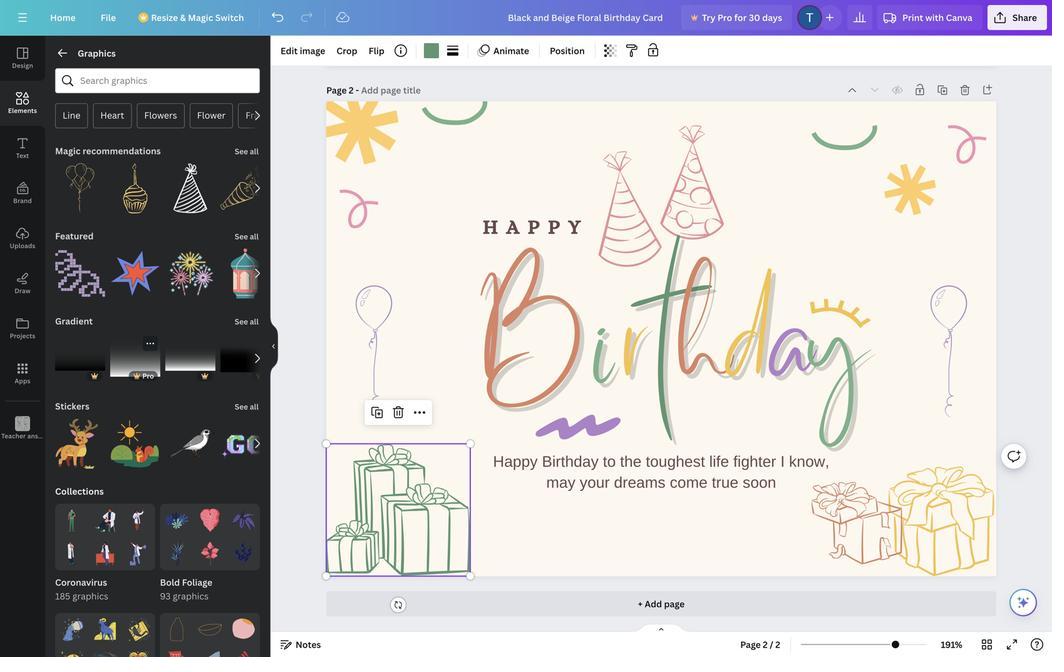 Task type: locate. For each thing, give the bounding box(es) containing it.
star sign scorpio image
[[127, 619, 150, 642]]

share
[[1013, 12, 1037, 23]]

come
[[670, 474, 708, 492]]

all for magic recommendations
[[250, 146, 259, 157]]

2 see all from the top
[[235, 231, 259, 242]]

all for stickers
[[250, 402, 259, 412]]

page 2 -
[[326, 84, 361, 96]]

1 horizontal spatial page
[[741, 639, 761, 651]]

bright vibrant lined irregular star image
[[110, 249, 160, 299]]

add
[[645, 599, 662, 610]]

0 vertical spatial page
[[326, 84, 347, 96]]

2
[[349, 84, 354, 96], [763, 639, 768, 651], [776, 639, 781, 651]]

transparent white gradient image
[[165, 334, 216, 384]]

4 see all from the top
[[235, 402, 259, 412]]

page
[[326, 84, 347, 96], [741, 639, 761, 651]]

#5b9670 image
[[424, 43, 439, 58], [424, 43, 439, 58]]

star sign aquarius image
[[60, 619, 83, 642]]

2 see all button from the top
[[233, 224, 260, 249]]

0 vertical spatial pro
[[718, 12, 732, 23]]

red leaf illustration image
[[232, 652, 255, 658]]

teacher
[[1, 432, 26, 441]]

pink and orange circle illustration image
[[232, 619, 255, 642]]

see for featured
[[235, 231, 248, 242]]

magic recommendations button
[[54, 138, 162, 164]]

graphics down foliage
[[173, 591, 209, 603]]

to
[[603, 453, 616, 471]]

0 horizontal spatial pro
[[142, 371, 154, 381]]

graphics inside bold foliage 93 graphics
[[173, 591, 209, 603]]

notes
[[296, 639, 321, 651]]

hand drawn pastel lantern image
[[221, 249, 271, 299]]

animate
[[494, 45, 529, 57]]

elements
[[8, 106, 37, 115]]

2 see from the top
[[235, 231, 248, 242]]

see all button for featured
[[233, 224, 260, 249]]

see all button
[[233, 138, 260, 164], [233, 224, 260, 249], [233, 309, 260, 334], [233, 394, 260, 419]]

185
[[55, 591, 70, 603]]

191%
[[941, 639, 963, 651]]

2 right /
[[776, 639, 781, 651]]

page left - at the top of page
[[326, 84, 347, 96]]

edit image
[[281, 45, 325, 57]]

pro
[[718, 12, 732, 23], [142, 371, 154, 381]]

orange vase line image
[[165, 619, 188, 642]]

pro left for
[[718, 12, 732, 23]]

bold foliage button
[[160, 576, 260, 590]]

page left /
[[741, 639, 761, 651]]

+ add page button
[[326, 592, 997, 617]]

edit image button
[[276, 41, 330, 61]]

b
[[476, 215, 588, 452]]

1 vertical spatial magic
[[55, 145, 81, 157]]

pro left "transparent white gradient" image
[[142, 371, 154, 381]]

y
[[810, 225, 871, 462]]

h
[[678, 225, 733, 462]]

featured button
[[54, 224, 95, 249]]

see for gradient
[[235, 317, 248, 327]]

3 see all button from the top
[[233, 309, 260, 334]]

Search graphics search field
[[80, 69, 235, 93]]

uploads button
[[0, 216, 45, 261]]

r
[[621, 225, 645, 462]]

flower button
[[190, 103, 233, 128]]

resize & magic switch button
[[131, 5, 254, 30]]

all for gradient
[[250, 317, 259, 327]]

graphics down coronavirus
[[72, 591, 108, 603]]

see all
[[235, 146, 259, 157], [235, 231, 259, 242], [235, 317, 259, 327], [235, 402, 259, 412]]

bold vector palms image
[[198, 509, 222, 533]]

/
[[770, 639, 774, 651]]

recommendations
[[83, 145, 161, 157]]

stylized organic doctor image
[[60, 509, 83, 533], [93, 509, 117, 533], [127, 509, 150, 533], [60, 543, 83, 566], [93, 543, 117, 566]]

black gradient background image right "transparent white gradient" image
[[221, 334, 271, 384]]

t
[[650, 225, 676, 462]]

star sign aries image
[[93, 619, 117, 642]]

star sign taurus image
[[60, 652, 83, 658]]

Page title text field
[[361, 84, 422, 96]]

1 horizontal spatial magic
[[188, 12, 213, 23]]

teacher answer keys
[[1, 432, 65, 441]]

4 see all button from the top
[[233, 394, 260, 419]]

0 horizontal spatial page
[[326, 84, 347, 96]]

1 horizontal spatial black gradient background image
[[221, 334, 271, 384]]

black gradient background image down the gradient on the left of page
[[55, 334, 105, 384]]

1 all from the top
[[250, 146, 259, 157]]

1 see all button from the top
[[233, 138, 260, 164]]

elements button
[[0, 81, 45, 126]]

see for magic recommendations
[[235, 146, 248, 157]]

2 horizontal spatial 2
[[776, 639, 781, 651]]

a
[[774, 225, 816, 462]]

0 vertical spatial magic
[[188, 12, 213, 23]]

1 horizontal spatial pro
[[718, 12, 732, 23]]

2 black gradient background image from the left
[[221, 334, 271, 384]]

canva assistant image
[[1016, 596, 1031, 611]]

see all button for magic recommendations
[[233, 138, 260, 164]]

black gradient background image
[[55, 334, 105, 384], [221, 334, 271, 384]]

gradient
[[55, 315, 93, 327]]

bold foliage 93 graphics
[[160, 577, 212, 603]]

uploads
[[10, 242, 35, 250]]

d
[[728, 225, 771, 462]]

1 horizontal spatial 2
[[763, 639, 768, 651]]

switch
[[215, 12, 244, 23]]

happy
[[493, 453, 538, 471]]

group
[[55, 156, 105, 214], [110, 164, 160, 214], [165, 164, 216, 214], [221, 164, 271, 214], [110, 241, 160, 299], [165, 241, 216, 299], [55, 249, 105, 299], [221, 249, 271, 299], [55, 334, 105, 384], [165, 334, 216, 384], [221, 334, 271, 384], [55, 412, 105, 469], [110, 419, 160, 469], [165, 419, 216, 469], [221, 419, 271, 469]]

0 horizontal spatial graphics
[[72, 591, 108, 603]]

4 see from the top
[[235, 402, 248, 412]]

1 vertical spatial pro
[[142, 371, 154, 381]]

3 see from the top
[[235, 317, 248, 327]]

0 horizontal spatial magic
[[55, 145, 81, 157]]

red and cream pitcher illustration image
[[165, 652, 188, 658]]

draw
[[15, 287, 31, 295]]

coronavirus 185 graphics
[[55, 577, 108, 603]]

2 left /
[[763, 639, 768, 651]]

text button
[[0, 126, 45, 171]]

all for featured
[[250, 231, 259, 242]]

frame
[[246, 109, 272, 121]]

toughest
[[646, 453, 705, 471]]

2 for /
[[763, 639, 768, 651]]

1 vertical spatial page
[[741, 639, 761, 651]]

2 all from the top
[[250, 231, 259, 242]]

page inside page 2 / 2 button
[[741, 639, 761, 651]]

flip button
[[364, 41, 390, 61]]

3 see all from the top
[[235, 317, 259, 327]]

flowers button
[[137, 103, 185, 128]]

apps button
[[0, 351, 45, 397]]

try
[[702, 12, 716, 23]]

1 see from the top
[[235, 146, 248, 157]]

birthday
[[542, 453, 599, 471]]

magic down line button
[[55, 145, 81, 157]]

see all button for stickers
[[233, 394, 260, 419]]

life
[[710, 453, 729, 471]]

2 graphics from the left
[[173, 591, 209, 603]]

4 all from the top
[[250, 402, 259, 412]]

stylized organic doctor image
[[127, 543, 150, 566]]

print with canva
[[903, 12, 973, 23]]

&
[[180, 12, 186, 23]]

birthday cup cake outline illustration image
[[110, 164, 160, 214]]

1 horizontal spatial graphics
[[173, 591, 209, 603]]

0 horizontal spatial 2
[[349, 84, 354, 96]]

2 for -
[[349, 84, 354, 96]]

bold vector palms image
[[165, 509, 188, 533], [232, 509, 255, 533], [165, 543, 188, 566], [198, 543, 222, 566], [232, 543, 255, 566]]

3 all from the top
[[250, 317, 259, 327]]

bold
[[160, 577, 180, 589]]

gradient that fades to transparency white image
[[110, 334, 160, 384]]

1 see all from the top
[[235, 146, 259, 157]]

1 graphics from the left
[[72, 591, 108, 603]]

coronavirus button
[[55, 576, 155, 590]]

projects button
[[0, 306, 45, 351]]

191% button
[[932, 635, 972, 655]]

may your dreams come true soon
[[547, 474, 777, 492]]

birthday confetti outline illustration image
[[221, 164, 271, 214]]

Design title text field
[[498, 5, 677, 30]]

see all for gradient
[[235, 317, 259, 327]]

2 left - at the top of page
[[349, 84, 354, 96]]

0 horizontal spatial black gradient background image
[[55, 334, 105, 384]]

grey shape illustration image
[[198, 652, 222, 658]]

magic recommendations
[[55, 145, 161, 157]]

magic right &
[[188, 12, 213, 23]]



Task type: describe. For each thing, give the bounding box(es) containing it.
see all for featured
[[235, 231, 259, 242]]

page
[[664, 599, 685, 610]]

home link
[[40, 5, 86, 30]]

print
[[903, 12, 924, 23]]

home
[[50, 12, 76, 23]]

edit
[[281, 45, 298, 57]]

happy birthday to the toughest life fighter i know,
[[493, 453, 830, 471]]

stickers
[[55, 401, 89, 413]]

position button
[[545, 41, 590, 61]]

try pro for 30 days
[[702, 12, 782, 23]]

crop
[[337, 45, 357, 57]]

print with canva button
[[878, 5, 983, 30]]

arabic dynamic neon fireworks image
[[165, 249, 216, 299]]

keys
[[51, 432, 65, 441]]

lined abstract pixel scribble image
[[55, 249, 105, 299]]

coronavirus
[[55, 577, 107, 589]]

may
[[547, 474, 576, 492]]

main menu bar
[[0, 0, 1052, 36]]

share button
[[988, 5, 1047, 30]]

i
[[596, 225, 620, 462]]

flip
[[369, 45, 385, 57]]

page 2 / 2
[[741, 639, 781, 651]]

line
[[63, 109, 80, 121]]

star sign aries image
[[127, 652, 150, 658]]

for
[[735, 12, 747, 23]]

apps
[[15, 377, 30, 386]]

orange bowl illustration image
[[198, 619, 222, 642]]

page for page 2 / 2
[[741, 639, 761, 651]]

see all button for gradient
[[233, 309, 260, 334]]

stickers button
[[54, 394, 91, 419]]

image
[[300, 45, 325, 57]]

text
[[16, 152, 29, 160]]

star sign virgo image
[[93, 652, 117, 658]]

brand
[[13, 197, 32, 205]]

position
[[550, 45, 585, 57]]

brand button
[[0, 171, 45, 216]]

design
[[12, 61, 33, 70]]

heart
[[100, 109, 124, 121]]

pro group
[[110, 334, 160, 384]]

dreams
[[614, 474, 666, 492]]

animate button
[[474, 41, 534, 61]]

collections
[[55, 486, 104, 498]]

-
[[356, 84, 359, 96]]

soon
[[743, 474, 777, 492]]

show pages image
[[631, 624, 692, 634]]

file
[[101, 12, 116, 23]]

your
[[580, 474, 610, 492]]

pro inside button
[[718, 12, 732, 23]]

+
[[638, 599, 643, 610]]

the
[[620, 453, 642, 471]]

file button
[[91, 5, 126, 30]]

page 2 / 2 button
[[736, 635, 786, 655]]

design button
[[0, 36, 45, 81]]

know,
[[789, 453, 830, 471]]

1 black gradient background image from the left
[[55, 334, 105, 384]]

crop button
[[332, 41, 363, 61]]

pro inside group
[[142, 371, 154, 381]]

gradient button
[[54, 309, 94, 334]]

true
[[712, 474, 739, 492]]

foliage
[[182, 577, 212, 589]]

try pro for 30 days button
[[682, 5, 792, 30]]

30
[[749, 12, 760, 23]]

flower
[[197, 109, 226, 121]]

featured
[[55, 230, 94, 242]]

draw button
[[0, 261, 45, 306]]

see all for stickers
[[235, 402, 259, 412]]

canva
[[946, 12, 973, 23]]

days
[[763, 12, 782, 23]]

i r t h d a y
[[596, 225, 871, 462]]

with
[[926, 12, 944, 23]]

graphics inside coronavirus 185 graphics
[[72, 591, 108, 603]]

flowers
[[144, 109, 177, 121]]

i
[[781, 453, 785, 471]]

+ add page
[[638, 599, 685, 610]]

birthday hat image
[[165, 164, 216, 214]]

page for page 2 -
[[326, 84, 347, 96]]

side panel tab list
[[0, 36, 65, 452]]

resize & magic switch
[[151, 12, 244, 23]]

93
[[160, 591, 171, 603]]

projects
[[10, 332, 35, 340]]

hide image
[[270, 317, 278, 377]]

see for stickers
[[235, 402, 248, 412]]

notes button
[[276, 635, 326, 655]]

answer
[[27, 432, 49, 441]]

happy
[[483, 216, 589, 238]]

resize
[[151, 12, 178, 23]]

birthday balloons outline illustration image
[[55, 164, 105, 214]]

fighter
[[734, 453, 777, 471]]

see all for magic recommendations
[[235, 146, 259, 157]]

;
[[22, 433, 23, 440]]

magic inside main menu bar
[[188, 12, 213, 23]]

line button
[[55, 103, 88, 128]]



Task type: vqa. For each thing, say whether or not it's contained in the screenshot.
lift
no



